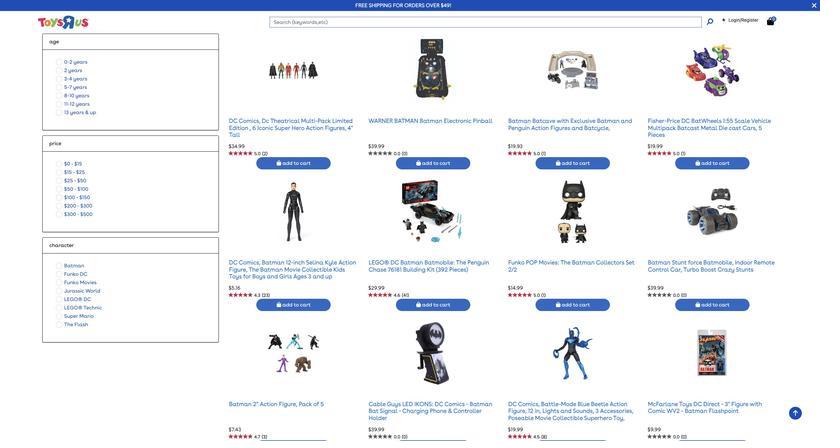 Task type: describe. For each thing, give the bounding box(es) containing it.
action inside dc comics, dc theatrical multi-pack limited edition , 6 iconic super hero action figures, 4" tall
[[306, 124, 324, 131]]

0.0 (0) for guys
[[394, 434, 408, 439]]

batman left 2"
[[229, 401, 252, 407]]

3-4 years button
[[54, 75, 89, 83]]

inch
[[294, 259, 305, 266]]

2 years
[[64, 67, 82, 73]]

2"
[[253, 401, 258, 407]]

close button image
[[812, 2, 817, 9]]

dc inside dc comics, dc theatrical multi-pack limited edition , 6 iconic super hero action figures, 4" tall
[[229, 117, 238, 124]]

character
[[49, 242, 74, 248]]

action inside dc comics, battle-mode blue beetle action figure, 12 in, lights and sounds, 3 accessories, poseable movie collectible superhero toy, ages 4 plus $19.99
[[610, 401, 628, 407]]

batman 2" action figure, pack of 5 link
[[229, 401, 324, 407]]

$34.99
[[229, 143, 245, 149]]

boys
[[252, 273, 266, 280]]

dc comics, battle-mode blue beetle action figure, 12 in, lights and sounds, 3 accessories, poseable movie collectible superhero toy, ages 4 plus $19.99
[[508, 401, 634, 433]]

ages inside dc comics, battle-mode blue beetle action figure, 12 in, lights and sounds, 3 accessories, poseable movie collectible superhero toy, ages 4 plus $19.99
[[509, 422, 522, 428]]

super inside button
[[64, 313, 78, 319]]

years down 11-12 years
[[70, 109, 84, 115]]

- right $0
[[71, 161, 73, 167]]

2/2
[[509, 266, 517, 273]]

dc comics, dc theatrical multi-pack limited edition , 6 iconic super hero action figures, 4" tall
[[229, 117, 353, 138]]

batman 2" action figure, pack of 5 image
[[267, 321, 320, 386]]

dice games button
[[54, 6, 94, 15]]

batmobile,
[[704, 259, 734, 266]]

$39.99 for batman stunt force batmobile, indoor remote control car, turbo boost crazy stunts
[[648, 285, 664, 291]]

toys r us image
[[38, 15, 89, 30]]

up inside button
[[90, 109, 96, 115]]

set
[[626, 259, 635, 266]]

warner batman batman electronic pinball link
[[369, 117, 493, 124]]

11-12 years
[[64, 101, 90, 107]]

funko pop movies: the batman collectors set 2/2 image
[[541, 179, 606, 244]]

and inside dc comics, battle-mode blue beetle action figure, 12 in, lights and sounds, 3 accessories, poseable movie collectible superhero toy, ages 4 plus $19.99
[[561, 408, 572, 414]]

- left "$500" at the left top of the page
[[77, 211, 79, 217]]

action inside batman batcave with exclusive batman and penguin action figures and batcycle,
[[532, 124, 549, 131]]

5.0 for ,
[[254, 151, 261, 156]]

dc inside dc comics, batman 12-inch selina kyle action figure, the batman movie collectible kids toys for boys and girls ages 3 and up
[[229, 259, 238, 266]]

technic
[[83, 305, 102, 311]]

(40)
[[542, 9, 550, 15]]

funko movies
[[64, 279, 97, 285]]

comics, inside dc comics, battle-mode blue beetle action figure, 12 in, lights and sounds, 3 accessories, poseable movie collectible superhero toy, ages 4 plus $19.99
[[518, 401, 540, 407]]

character element
[[49, 241, 212, 249]]

orders
[[405, 2, 425, 8]]

lights
[[543, 408, 559, 414]]

& inside cable guys led ikons: dc comics - batman bat signal - charging phone & controller holder
[[448, 408, 452, 414]]

batman batcave with exclusive batman and penguin action figures and batcycle, image
[[547, 38, 600, 103]]

0 vertical spatial 2
[[69, 59, 72, 65]]

$100 inside button
[[77, 186, 88, 192]]

& for toys
[[107, 24, 111, 30]]

dc up 'funko movies'
[[80, 271, 87, 277]]

0 vertical spatial $25
[[76, 169, 85, 175]]

warner batman  batman electronic pinball image
[[410, 38, 457, 103]]

pinball
[[473, 117, 493, 124]]

funko pop movies: the batman collectors set 2/2 link
[[509, 259, 635, 273]]

age element
[[49, 38, 212, 45]]

funko dc
[[64, 271, 87, 277]]

3-
[[64, 76, 69, 82]]

batman button
[[54, 262, 86, 270]]

- down $0 - $15
[[73, 169, 75, 175]]

age
[[49, 38, 59, 45]]

0 horizontal spatial $25
[[64, 177, 73, 184]]

holder
[[369, 415, 387, 421]]

movie inside dc comics, batman 12-inch selina kyle action figure, the batman movie collectible kids toys for boys and girls ages 3 and up
[[284, 266, 300, 273]]

0
[[773, 16, 776, 21]]

batcast
[[678, 124, 700, 131]]

$50 inside button
[[77, 177, 86, 184]]

led
[[403, 401, 413, 407]]

batman stunt force batmobile, indoor remote control car, turbo boost crazy stunts image
[[686, 179, 740, 244]]

(0) for toys
[[682, 434, 687, 439]]

batman right batman
[[420, 117, 443, 124]]

funko dc button
[[54, 270, 89, 278]]

indoor
[[735, 259, 753, 266]]

action right 2"
[[260, 401, 278, 407]]

batman inside mcfarlane toys dc direct - 3" figure with comic wv2 - batman flashpoint
[[685, 408, 708, 414]]

$19.99 inside dc comics, battle-mode blue beetle action figure, 12 in, lights and sounds, 3 accessories, poseable movie collectible superhero toy, ages 4 plus $19.99
[[508, 426, 523, 433]]

toy,
[[613, 415, 625, 421]]

$150
[[79, 194, 90, 200]]

toys inside dc comics, batman 12-inch selina kyle action figure, the batman movie collectible kids toys for boys and girls ages 3 and up
[[229, 273, 242, 280]]

shopping bag image for batmobile,
[[696, 302, 700, 307]]

dc inside fisher-price dc batwheels 1:55 scale vehicle multipack batcast metal die cast cars, 5 pieces
[[682, 117, 690, 124]]

dc up lego® technic
[[84, 296, 91, 302]]

$9.99
[[648, 426, 661, 433]]

$25 - $50
[[64, 177, 86, 184]]

$300 - $500
[[64, 211, 93, 217]]

$49!
[[441, 2, 452, 8]]

batman up "batcycle," at the right
[[597, 117, 620, 124]]

- up controller
[[466, 401, 468, 407]]

1 vertical spatial 5
[[321, 401, 324, 407]]

dc comics, dc theatrical multi-pack limited edition , 6 iconic super hero action figures, 4" tall image
[[267, 38, 320, 103]]

$100 - $150
[[64, 194, 90, 200]]

batmobile:
[[425, 259, 455, 266]]

turbo
[[684, 266, 700, 273]]

and down exclusive
[[572, 124, 583, 131]]

electronic
[[444, 117, 472, 124]]

lego® dc batman batmobile: the penguin chase 76181 building kit (392 pieces) link
[[369, 259, 489, 273]]

$14.99
[[508, 285, 523, 291]]

kids
[[334, 266, 345, 273]]

movie inside dc comics, battle-mode blue beetle action figure, 12 in, lights and sounds, 3 accessories, poseable movie collectible superhero toy, ages 4 plus $19.99
[[535, 415, 551, 421]]

batman up boys
[[260, 266, 283, 273]]

(23) for 4.4 (23)
[[682, 9, 689, 15]]

metal
[[701, 124, 718, 131]]

figure, inside dc comics, battle-mode blue beetle action figure, 12 in, lights and sounds, 3 accessories, poseable movie collectible superhero toy, ages 4 plus $19.99
[[509, 408, 527, 414]]

figures,
[[325, 124, 346, 131]]

penguin inside lego® dc batman batmobile: the penguin chase 76181 building kit (392 pieces)
[[468, 259, 489, 266]]

up inside button
[[78, 16, 84, 22]]

charging
[[403, 408, 429, 414]]

superhero
[[584, 415, 612, 421]]

boost
[[701, 266, 717, 273]]

activities
[[112, 24, 135, 30]]

(41)
[[402, 293, 409, 298]]

figure, inside dc comics, batman 12-inch selina kyle action figure, the batman movie collectible kids toys for boys and girls ages 3 and up
[[229, 266, 247, 273]]

jurassic world button
[[54, 287, 102, 295]]

shopping bag image for 12-
[[277, 302, 281, 307]]

$25 - $50 button
[[54, 176, 88, 185]]

- down $15 - $25
[[74, 177, 76, 184]]

batman left batcave
[[509, 117, 531, 124]]

years for 4
[[73, 76, 87, 82]]

price
[[667, 117, 680, 124]]

8-10 years button
[[54, 91, 91, 100]]

12 inside dc comics, battle-mode blue beetle action figure, 12 in, lights and sounds, 3 accessories, poseable movie collectible superhero toy, ages 4 plus $19.99
[[528, 408, 534, 414]]

pack inside dc comics, dc theatrical multi-pack limited edition , 6 iconic super hero action figures, 4" tall
[[318, 117, 331, 124]]

sounds,
[[573, 408, 594, 414]]

- left $150
[[76, 194, 78, 200]]

direct
[[704, 401, 720, 407]]

batman inside 'funko pop movies: the batman collectors set 2/2'
[[572, 259, 595, 266]]

(1) for fisher-price dc batwheels 1:55 scale vehicle multipack batcast metal die cast cars, 5 pieces
[[681, 151, 686, 156]]

batman left 12-
[[262, 259, 285, 266]]

funko for funko movies
[[64, 279, 79, 285]]

movies
[[80, 279, 97, 285]]

0.0 (0) for stunt
[[673, 293, 687, 298]]

3.0 (1)
[[254, 9, 266, 15]]

super mario button
[[54, 312, 96, 320]]

Enter Keyword or Item No. search field
[[270, 17, 702, 27]]

4.5 (8)
[[534, 434, 547, 439]]

with inside mcfarlane toys dc direct - 3" figure with comic wv2 - batman flashpoint
[[750, 401, 762, 407]]

beetle
[[591, 401, 609, 407]]

batman batcave with exclusive batman and penguin action figures and batcycle,
[[509, 117, 632, 131]]

up inside dc comics, batman 12-inch selina kyle action figure, the batman movie collectible kids toys for boys and girls ages 3 and up
[[325, 273, 332, 280]]

,
[[250, 124, 251, 131]]

funko for funko pop movies: the batman collectors set 2/2
[[509, 259, 525, 266]]

control
[[648, 266, 669, 273]]

0.0 for stunt
[[673, 293, 680, 298]]

and down selina
[[313, 273, 324, 280]]

3 inside dc comics, battle-mode blue beetle action figure, 12 in, lights and sounds, 3 accessories, poseable movie collectible superhero toy, ages 4 plus $19.99
[[596, 408, 599, 414]]

vehicle
[[752, 117, 771, 124]]

mcfarlane
[[648, 401, 678, 407]]

$50 inside button
[[64, 186, 73, 192]]

lego® for lego® dc batman batmobile: the penguin chase 76181 building kit (392 pieces)
[[369, 259, 389, 266]]

multi-
[[301, 117, 318, 124]]

4.6 for 4.6 (41)
[[394, 293, 401, 298]]

toys inside mcfarlane toys dc direct - 3" figure with comic wv2 - batman flashpoint
[[680, 401, 692, 407]]

funko movies button
[[54, 278, 99, 287]]

ikons:
[[415, 401, 433, 407]]

& for years
[[85, 109, 89, 115]]

dc inside lego® dc batman batmobile: the penguin chase 76181 building kit (392 pieces)
[[391, 259, 399, 266]]

pop
[[526, 259, 538, 266]]

3 inside dc comics, batman 12-inch selina kyle action figure, the batman movie collectible kids toys for boys and girls ages 3 and up
[[308, 273, 312, 280]]

4 inside button
[[69, 76, 72, 82]]

batman
[[395, 117, 418, 124]]

controller
[[454, 408, 482, 414]]

toys
[[96, 24, 106, 30]]

collectible inside dc comics, batman 12-inch selina kyle action figure, the batman movie collectible kids toys for boys and girls ages 3 and up
[[302, 266, 332, 273]]

the inside dc comics, batman 12-inch selina kyle action figure, the batman movie collectible kids toys for boys and girls ages 3 and up
[[249, 266, 259, 273]]



Task type: locate. For each thing, give the bounding box(es) containing it.
die
[[719, 124, 728, 131]]

$19.99
[[648, 143, 663, 149], [508, 426, 523, 433]]

pack up figures,
[[318, 117, 331, 124]]

games
[[75, 7, 92, 13]]

years up the 3-4 years
[[68, 67, 82, 73]]

funko up 2/2
[[509, 259, 525, 266]]

1 vertical spatial super
[[64, 313, 78, 319]]

8-10 years
[[64, 92, 89, 99]]

batman left collectors
[[572, 259, 595, 266]]

0 horizontal spatial $15
[[64, 169, 72, 175]]

1 horizontal spatial (23)
[[682, 9, 689, 15]]

2 vertical spatial figure,
[[509, 408, 527, 414]]

with up figures on the right of page
[[557, 117, 569, 124]]

2 vertical spatial funko
[[64, 279, 79, 285]]

5.0 for batcast
[[673, 151, 680, 156]]

- right wv2
[[681, 408, 684, 414]]

2 vertical spatial $39.99
[[369, 426, 385, 433]]

comics, for figure,
[[239, 259, 260, 266]]

the inside lego® dc batman batmobile: the penguin chase 76181 building kit (392 pieces)
[[456, 259, 466, 266]]

years for 12
[[76, 101, 90, 107]]

0 vertical spatial collectible
[[302, 266, 332, 273]]

0 horizontal spatial 12
[[70, 101, 75, 107]]

figure, up for
[[229, 266, 247, 273]]

0 horizontal spatial super
[[64, 313, 78, 319]]

1 horizontal spatial with
[[750, 401, 762, 407]]

funko for funko dc
[[64, 271, 79, 277]]

lego® dc batman batmobile: the penguin chase 76181 building kit (392 pieces)
[[369, 259, 489, 273]]

0 vertical spatial comics,
[[239, 117, 260, 124]]

$15 down the $0 - $15 button
[[64, 169, 72, 175]]

- right '$200'
[[77, 203, 79, 209]]

action
[[306, 124, 324, 131], [532, 124, 549, 131], [339, 259, 356, 266], [260, 401, 278, 407], [610, 401, 628, 407]]

1 vertical spatial $50
[[64, 186, 73, 192]]

1 vertical spatial $19.99
[[508, 426, 523, 433]]

1 horizontal spatial $50
[[77, 177, 86, 184]]

dc up 76181
[[391, 259, 399, 266]]

dc inside mcfarlane toys dc direct - 3" figure with comic wv2 - batman flashpoint
[[694, 401, 702, 407]]

1 horizontal spatial penguin
[[509, 124, 530, 131]]

fisher-price dc batwheels 1:55 scale vehicle multipack batcast metal die cast cars, 5 pieces image
[[686, 38, 740, 103]]

1 horizontal spatial $15
[[74, 161, 82, 167]]

$300 down '$200'
[[64, 211, 76, 217]]

1 vertical spatial pack
[[299, 401, 312, 407]]

4.4
[[673, 9, 680, 15]]

0 vertical spatial $300
[[80, 203, 92, 209]]

$0
[[64, 161, 70, 167]]

comic
[[648, 408, 666, 414]]

3 down selina
[[308, 273, 312, 280]]

building
[[403, 266, 426, 273]]

$19.99 down poseable
[[508, 426, 523, 433]]

figures
[[551, 124, 571, 131]]

0 horizontal spatial toys
[[229, 273, 242, 280]]

& for up
[[86, 16, 89, 22]]

shopping bag image for exclusive
[[556, 161, 561, 166]]

0.0 for batman
[[394, 151, 401, 156]]

chase
[[369, 266, 387, 273]]

cable guys led ikons: dc comics - batman bat signal - charging phone & controller holder image
[[401, 321, 466, 386]]

5
[[759, 124, 762, 131], [321, 401, 324, 407]]

dc comics, battle-mode blue beetle action figure, 12 in, lights and sounds, 3 accessories, poseable movie collectible superhero toy, ages 4 plus image
[[547, 321, 600, 386]]

funko inside 'funko pop movies: the batman collectors set 2/2'
[[509, 259, 525, 266]]

lego® down jurassic
[[64, 296, 82, 302]]

blue
[[578, 401, 590, 407]]

funko inside button
[[64, 279, 79, 285]]

13
[[64, 109, 69, 115]]

3 up superhero
[[596, 408, 599, 414]]

1 vertical spatial collectible
[[553, 415, 583, 421]]

shopping bag image
[[767, 17, 774, 25], [277, 19, 281, 24], [417, 19, 421, 24], [556, 19, 561, 24], [696, 19, 700, 24], [277, 161, 281, 166], [696, 161, 700, 166], [417, 302, 421, 307]]

cable guys led ikons: dc comics - batman bat signal - charging phone & controller holder link
[[369, 401, 493, 421]]

None search field
[[270, 17, 713, 27]]

1 vertical spatial 2
[[64, 67, 67, 73]]

$200 - $300
[[64, 203, 92, 209]]

0 horizontal spatial $50
[[64, 186, 73, 192]]

0 vertical spatial $19.99
[[648, 143, 663, 149]]

3-4 years
[[64, 76, 87, 82]]

collectible inside dc comics, battle-mode blue beetle action figure, 12 in, lights and sounds, 3 accessories, poseable movie collectible superhero toy, ages 4 plus $19.99
[[553, 415, 583, 421]]

0 vertical spatial $100
[[77, 186, 88, 192]]

0 vertical spatial ages
[[293, 273, 307, 280]]

0 horizontal spatial 2
[[64, 67, 67, 73]]

$39.99 down warner
[[369, 143, 385, 149]]

4 down 2 years button
[[69, 76, 72, 82]]

2
[[69, 59, 72, 65], [64, 67, 67, 73]]

0 vertical spatial penguin
[[509, 124, 530, 131]]

batman up building
[[401, 259, 423, 266]]

0 vertical spatial 3
[[308, 273, 312, 280]]

0 horizontal spatial $19.99
[[508, 426, 523, 433]]

1 vertical spatial figure,
[[279, 401, 297, 407]]

movie down in, on the bottom
[[535, 415, 551, 421]]

(1) for batman batcave with exclusive batman and penguin action figures and batcycle,
[[542, 151, 546, 156]]

pieces
[[648, 131, 665, 138]]

4.6 left (41) on the left of the page
[[394, 293, 401, 298]]

years for 7
[[73, 84, 87, 90]]

0 horizontal spatial 3
[[308, 273, 312, 280]]

batman inside batman button
[[64, 262, 84, 269]]

free shipping for orders over $49! link
[[356, 2, 452, 8]]

0 horizontal spatial collectible
[[302, 266, 332, 273]]

(0) for batman
[[402, 151, 408, 156]]

0 vertical spatial 5
[[759, 124, 762, 131]]

2 4.6 from the top
[[394, 293, 401, 298]]

shopping bag image inside 0 link
[[767, 17, 774, 25]]

12 inside button
[[70, 101, 75, 107]]

dice
[[64, 7, 74, 13]]

the down super mario button
[[64, 321, 73, 327]]

and down mode
[[561, 408, 572, 414]]

2 horizontal spatial figure,
[[509, 408, 527, 414]]

funko down funko dc button
[[64, 279, 79, 285]]

2 horizontal spatial up
[[325, 273, 332, 280]]

0 horizontal spatial movie
[[284, 266, 300, 273]]

0 vertical spatial pack
[[318, 117, 331, 124]]

$39.99 down holder
[[369, 426, 385, 433]]

1 horizontal spatial super
[[275, 124, 290, 131]]

dc
[[262, 117, 269, 124]]

12
[[70, 101, 75, 107], [528, 408, 534, 414]]

$50 down $25 - $50 button on the top left of page
[[64, 186, 73, 192]]

the up "pieces)"
[[456, 259, 466, 266]]

& down games
[[86, 16, 89, 22]]

toys up $5.16
[[229, 273, 242, 280]]

1 horizontal spatial up
[[90, 109, 96, 115]]

collectible down mode
[[553, 415, 583, 421]]

with
[[557, 117, 569, 124], [750, 401, 762, 407]]

mario
[[79, 313, 94, 319]]

4 down poseable
[[523, 422, 527, 428]]

1 horizontal spatial 5
[[759, 124, 762, 131]]

ages down poseable
[[509, 422, 522, 428]]

free shipping for orders over $49!
[[356, 2, 452, 8]]

0 horizontal spatial 5
[[321, 401, 324, 407]]

funko pop movies: the batman collectors set 2/2
[[509, 259, 635, 273]]

movie
[[284, 266, 300, 273], [535, 415, 551, 421]]

with right figure
[[750, 401, 762, 407]]

lego® technic
[[64, 305, 102, 311]]

comics, inside dc comics, batman 12-inch selina kyle action figure, the batman movie collectible kids toys for boys and girls ages 3 and up
[[239, 259, 260, 266]]

$100 inside button
[[64, 194, 75, 200]]

cable guys led ikons: dc comics - batman bat signal - charging phone & controller holder
[[369, 401, 493, 421]]

movies:
[[539, 259, 559, 266]]

$39.99 for warner batman batman electronic pinball
[[369, 143, 385, 149]]

lego® up chase in the bottom left of the page
[[369, 259, 389, 266]]

exclusive
[[571, 117, 596, 124]]

1 vertical spatial $100
[[64, 194, 75, 200]]

2 years button
[[54, 66, 84, 75]]

figure, up poseable
[[509, 408, 527, 414]]

- left 3"
[[722, 401, 724, 407]]

edition
[[229, 124, 248, 131]]

dress
[[64, 16, 77, 22]]

super up the flash button at the left bottom of the page
[[64, 313, 78, 319]]

5.0 (1) for figures
[[534, 151, 546, 156]]

2 vertical spatial lego®
[[64, 305, 82, 311]]

educational
[[64, 24, 94, 30]]

5.0 for figures
[[534, 151, 540, 156]]

action inside dc comics, batman 12-inch selina kyle action figure, the batman movie collectible kids toys for boys and girls ages 3 and up
[[339, 259, 356, 266]]

the inside button
[[64, 321, 73, 327]]

0 vertical spatial 4
[[69, 76, 72, 82]]

batman down direct on the right bottom of the page
[[685, 408, 708, 414]]

$19.99 down pieces
[[648, 143, 663, 149]]

1 vertical spatial penguin
[[468, 259, 489, 266]]

jurassic world
[[64, 288, 100, 294]]

0 horizontal spatial 4
[[69, 76, 72, 82]]

1 horizontal spatial $100
[[77, 186, 88, 192]]

- down guys
[[399, 408, 401, 414]]

up up educational
[[78, 16, 84, 22]]

11-12 years button
[[54, 100, 92, 108]]

cast
[[729, 124, 741, 131]]

0 horizontal spatial with
[[557, 117, 569, 124]]

up down "11-12 years" button
[[90, 109, 96, 115]]

1 horizontal spatial $25
[[76, 169, 85, 175]]

super down theatrical
[[275, 124, 290, 131]]

0 horizontal spatial up
[[78, 16, 84, 22]]

dc inside cable guys led ikons: dc comics - batman bat signal - charging phone & controller holder
[[435, 401, 443, 407]]

& down comics
[[448, 408, 452, 414]]

3
[[308, 273, 312, 280], [596, 408, 599, 414]]

& down 11-12 years
[[85, 109, 89, 115]]

$99.99
[[369, 2, 385, 8]]

0 vertical spatial up
[[78, 16, 84, 22]]

(392
[[436, 266, 448, 273]]

$50 up $50 - $100
[[77, 177, 86, 184]]

2 vertical spatial comics,
[[518, 401, 540, 407]]

1 vertical spatial $39.99
[[648, 285, 664, 291]]

years up 5-7 years
[[73, 76, 87, 82]]

batman 2" action figure, pack of 5
[[229, 401, 324, 407]]

5 inside fisher-price dc batwheels 1:55 scale vehicle multipack batcast metal die cast cars, 5 pieces
[[759, 124, 762, 131]]

5.0 (1) for batcast
[[673, 151, 686, 156]]

toys up wv2
[[680, 401, 692, 407]]

dice games
[[64, 7, 92, 13]]

2 up 2 years
[[69, 59, 72, 65]]

mcfarlane toys dc direct - 3" figure with comic wv2 - batman flashpoint image
[[686, 321, 740, 386]]

world
[[86, 288, 100, 294]]

years up 13 years & up
[[76, 101, 90, 107]]

4.6 for 4.6 (11)
[[394, 9, 401, 15]]

super inside dc comics, dc theatrical multi-pack limited edition , 6 iconic super hero action figures, 4" tall
[[275, 124, 290, 131]]

$0 - $15
[[64, 161, 82, 167]]

0 horizontal spatial $300
[[64, 211, 76, 217]]

1 vertical spatial up
[[90, 109, 96, 115]]

0 vertical spatial lego®
[[369, 259, 389, 266]]

(0) for stunt
[[682, 293, 687, 298]]

of
[[314, 401, 319, 407]]

0 vertical spatial movie
[[284, 266, 300, 273]]

years for 10
[[76, 92, 89, 99]]

lego®
[[369, 259, 389, 266], [64, 296, 82, 302], [64, 305, 82, 311]]

comics, up in, on the bottom
[[518, 401, 540, 407]]

lego® for lego® technic
[[64, 305, 82, 311]]

years up the 8-10 years
[[73, 84, 87, 90]]

up down kyle
[[325, 273, 332, 280]]

batman up control
[[648, 259, 671, 266]]

penguin inside batman batcave with exclusive batman and penguin action figures and batcycle,
[[509, 124, 530, 131]]

1 horizontal spatial 4
[[523, 422, 527, 428]]

0 vertical spatial super
[[275, 124, 290, 131]]

1 vertical spatial 4
[[523, 422, 527, 428]]

comics, for ,
[[239, 117, 260, 124]]

1 vertical spatial 12
[[528, 408, 534, 414]]

(3)
[[262, 434, 267, 439]]

0.0 (0) for toys
[[673, 434, 687, 439]]

warner
[[369, 117, 393, 124]]

1 vertical spatial (23)
[[262, 293, 270, 298]]

1 vertical spatial movie
[[535, 415, 551, 421]]

figure, left of
[[279, 401, 297, 407]]

collectible down selina
[[302, 266, 332, 273]]

action up kids
[[339, 259, 356, 266]]

mcfarlane toys dc direct - 3" figure with comic wv2 - batman flashpoint
[[648, 401, 762, 414]]

1 horizontal spatial movie
[[535, 415, 551, 421]]

ages
[[293, 273, 307, 280], [509, 422, 522, 428]]

lego® dc batman batmobile: the penguin chase 76181 building kit (392 pieces) image
[[401, 179, 466, 244]]

0 vertical spatial $50
[[77, 177, 86, 184]]

(0) for guys
[[402, 434, 408, 439]]

lego® technic button
[[54, 304, 104, 312]]

7
[[69, 84, 72, 90]]

with inside batman batcave with exclusive batman and penguin action figures and batcycle,
[[557, 117, 569, 124]]

0 horizontal spatial penguin
[[468, 259, 489, 266]]

4.6 down for
[[394, 9, 401, 15]]

0 horizontal spatial (23)
[[262, 293, 270, 298]]

$100
[[77, 186, 88, 192], [64, 194, 75, 200]]

dc comics, batman 12-inch selina kyle action figure, the batman movie collectible kids toys for boys and girls ages 3 and up link
[[229, 259, 356, 280]]

1 vertical spatial comics,
[[239, 259, 260, 266]]

3"
[[725, 401, 730, 407]]

12 down 8-10 years button
[[70, 101, 75, 107]]

1 4.6 from the top
[[394, 9, 401, 15]]

comics, up ,
[[239, 117, 260, 124]]

1 vertical spatial toys
[[680, 401, 692, 407]]

batman inside batman stunt force batmobile, indoor remote control car, turbo boost crazy stunts
[[648, 259, 671, 266]]

dc up poseable
[[509, 401, 517, 407]]

$300 up "$500" at the left top of the page
[[80, 203, 92, 209]]

and left girls
[[267, 273, 278, 280]]

0 vertical spatial (23)
[[682, 9, 689, 15]]

4.8 (40)
[[534, 9, 550, 15]]

12 left in, on the bottom
[[528, 408, 534, 414]]

- inside button
[[74, 186, 76, 192]]

comics, inside dc comics, dc theatrical multi-pack limited edition , 6 iconic super hero action figures, 4" tall
[[239, 117, 260, 124]]

lego® down "lego® dc" button
[[64, 305, 82, 311]]

shopping bag image for the
[[556, 302, 561, 307]]

1 vertical spatial $15
[[64, 169, 72, 175]]

4.6 (41)
[[394, 293, 409, 298]]

- down $25 - $50
[[74, 186, 76, 192]]

scale
[[735, 117, 750, 124]]

in,
[[535, 408, 541, 414]]

kit
[[427, 266, 435, 273]]

tall
[[229, 131, 240, 138]]

$15 up $15 - $25
[[74, 161, 82, 167]]

cable
[[369, 401, 386, 407]]

$39.99 down control
[[648, 285, 664, 291]]

warner batman batman electronic pinball
[[369, 117, 493, 124]]

$25 down $15 - $25 button
[[64, 177, 73, 184]]

shopping bag image for electronic
[[417, 161, 421, 166]]

0 horizontal spatial figure,
[[229, 266, 247, 273]]

batman inside cable guys led ikons: dc comics - batman bat signal - charging phone & controller holder
[[470, 401, 493, 407]]

4 inside dc comics, battle-mode blue beetle action figure, 12 in, lights and sounds, 3 accessories, poseable movie collectible superhero toy, ages 4 plus $19.99
[[523, 422, 527, 428]]

0.0 for guys
[[394, 434, 401, 439]]

(23) for 4.3 (23)
[[262, 293, 270, 298]]

dc left direct on the right bottom of the page
[[694, 401, 702, 407]]

pack
[[318, 117, 331, 124], [299, 401, 312, 407]]

0 vertical spatial 4.6
[[394, 9, 401, 15]]

price element
[[49, 140, 212, 147]]

(8)
[[542, 434, 547, 439]]

0 vertical spatial $39.99
[[369, 143, 385, 149]]

batman inside lego® dc batman batmobile: the penguin chase 76181 building kit (392 pieces)
[[401, 259, 423, 266]]

dc up $5.16
[[229, 259, 238, 266]]

1 horizontal spatial toys
[[680, 401, 692, 407]]

5.0
[[254, 151, 261, 156], [534, 151, 540, 156], [673, 151, 680, 156], [534, 293, 540, 298]]

(23) right '4.4'
[[682, 9, 689, 15]]

0 horizontal spatial $100
[[64, 194, 75, 200]]

accessories
[[91, 16, 119, 22]]

years
[[74, 59, 88, 65], [68, 67, 82, 73], [73, 76, 87, 82], [73, 84, 87, 90], [76, 92, 89, 99], [76, 101, 90, 107], [70, 109, 84, 115]]

years for 2
[[74, 59, 88, 65]]

the inside 'funko pop movies: the batman collectors set 2/2'
[[561, 259, 571, 266]]

& right toys on the top of the page
[[107, 24, 111, 30]]

funko inside button
[[64, 271, 79, 277]]

action down multi-
[[306, 124, 324, 131]]

$39.99 for cable guys led ikons: dc comics - batman bat signal - charging phone & controller holder
[[369, 426, 385, 433]]

0 vertical spatial toys
[[229, 273, 242, 280]]

2 vertical spatial up
[[325, 273, 332, 280]]

0 vertical spatial funko
[[509, 259, 525, 266]]

pack left of
[[299, 401, 312, 407]]

1 horizontal spatial 12
[[528, 408, 534, 414]]

hero
[[292, 124, 305, 131]]

0.0 (0) for batman
[[394, 151, 408, 156]]

4.7
[[254, 434, 260, 439]]

batman up funko dc
[[64, 262, 84, 269]]

3.0
[[254, 9, 261, 15]]

& inside button
[[85, 109, 89, 115]]

1 horizontal spatial ages
[[509, 422, 522, 428]]

0 vertical spatial $15
[[74, 161, 82, 167]]

$100 up '$200'
[[64, 194, 75, 200]]

the right movies:
[[561, 259, 571, 266]]

$25 up $25 - $50
[[76, 169, 85, 175]]

1 horizontal spatial pack
[[318, 117, 331, 124]]

stunt
[[672, 259, 687, 266]]

0 vertical spatial figure,
[[229, 266, 247, 273]]

dc up edition
[[229, 117, 238, 124]]

flashpoint
[[709, 408, 739, 414]]

batman up controller
[[470, 401, 493, 407]]

1 vertical spatial 3
[[596, 408, 599, 414]]

years up 11-12 years
[[76, 92, 89, 99]]

1 vertical spatial with
[[750, 401, 762, 407]]

dress up & accessories button
[[54, 15, 121, 23]]

0-2 years
[[64, 59, 88, 65]]

(23)
[[682, 9, 689, 15], [262, 293, 270, 298]]

1 horizontal spatial 3
[[596, 408, 599, 414]]

penguin up $19.93
[[509, 124, 530, 131]]

lego® inside lego® dc batman batmobile: the penguin chase 76181 building kit (392 pieces)
[[369, 259, 389, 266]]

lego® for lego® dc
[[64, 296, 82, 302]]

1 horizontal spatial $300
[[80, 203, 92, 209]]

1 vertical spatial funko
[[64, 271, 79, 277]]

free
[[356, 2, 368, 8]]

0 horizontal spatial ages
[[293, 273, 307, 280]]

4.8
[[534, 9, 540, 15]]

(1) for funko pop movies: the batman collectors set 2/2
[[542, 293, 546, 298]]

1 vertical spatial ages
[[509, 422, 522, 428]]

1 vertical spatial $300
[[64, 211, 76, 217]]

1 horizontal spatial $19.99
[[648, 143, 663, 149]]

shopping bag image
[[417, 161, 421, 166], [556, 161, 561, 166], [277, 302, 281, 307], [556, 302, 561, 307], [696, 302, 700, 307]]

comics
[[445, 401, 465, 407]]

1 vertical spatial 4.6
[[394, 293, 401, 298]]

$50
[[77, 177, 86, 184], [64, 186, 73, 192]]

1 horizontal spatial figure,
[[279, 401, 297, 407]]

and left fisher-
[[621, 117, 632, 124]]

dc comics, batman 12-inch selina kyle action figure, the batman movie collectible kids toys for boys and girls ages 3 and up image
[[267, 179, 320, 244]]

ages down inch
[[293, 273, 307, 280]]

$15 - $25 button
[[54, 168, 87, 176]]

4.5
[[534, 434, 540, 439]]

0.0 for toys
[[673, 434, 680, 439]]

jurassic
[[64, 288, 84, 294]]

dc up phone
[[435, 401, 443, 407]]

ages inside dc comics, batman 12-inch selina kyle action figure, the batman movie collectible kids toys for boys and girls ages 3 and up
[[293, 273, 307, 280]]

action up accessories,
[[610, 401, 628, 407]]

1 horizontal spatial collectible
[[553, 415, 583, 421]]

lego® dc
[[64, 296, 91, 302]]

collectors
[[596, 259, 625, 266]]

limited
[[332, 117, 353, 124]]

dc inside dc comics, battle-mode blue beetle action figure, 12 in, lights and sounds, 3 accessories, poseable movie collectible superhero toy, ages 4 plus $19.99
[[509, 401, 517, 407]]

for
[[393, 2, 403, 8]]



Task type: vqa. For each thing, say whether or not it's contained in the screenshot.


